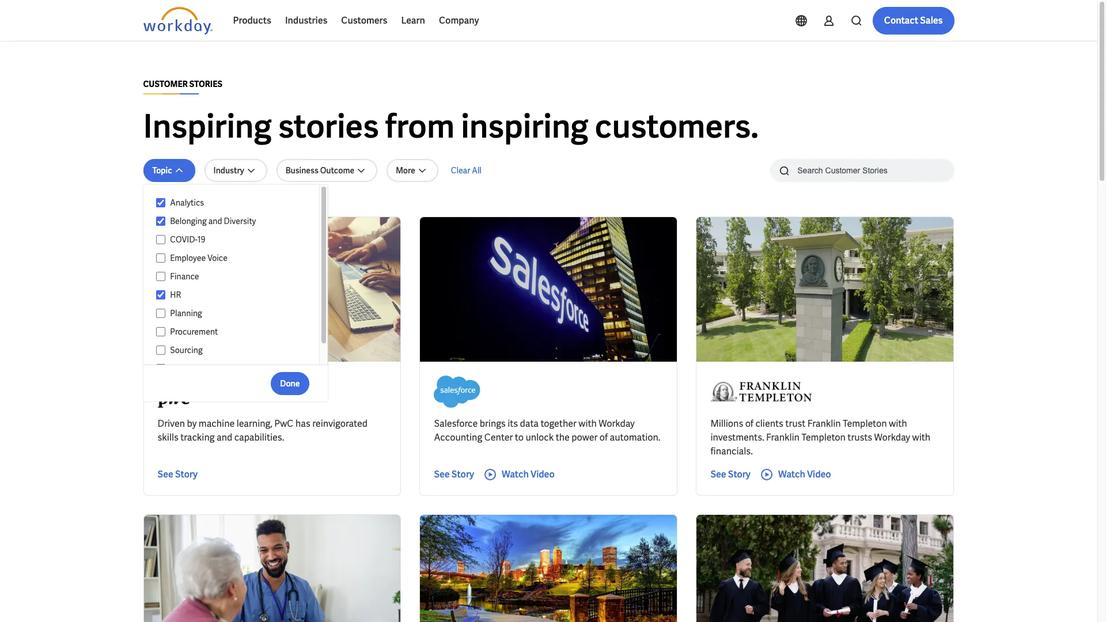 Task type: locate. For each thing, give the bounding box(es) containing it.
workday
[[599, 418, 635, 430], [875, 432, 911, 444]]

0 horizontal spatial watch video
[[502, 469, 555, 481]]

1 vertical spatial workday
[[875, 432, 911, 444]]

0 horizontal spatial with
[[579, 418, 597, 430]]

of right power
[[600, 432, 608, 444]]

the
[[556, 432, 570, 444]]

watch down millions of clients trust franklin templeton with investments. franklin templeton trusts workday with financials.
[[779, 469, 806, 481]]

None checkbox
[[156, 198, 166, 208], [156, 235, 166, 245], [156, 253, 166, 263], [156, 345, 166, 356], [156, 364, 166, 374], [156, 198, 166, 208], [156, 235, 166, 245], [156, 253, 166, 263], [156, 345, 166, 356], [156, 364, 166, 374]]

planning link
[[166, 307, 308, 321]]

1 watch video link from the left
[[484, 468, 555, 482]]

see story link down financials.
[[711, 468, 751, 482]]

and left diversity
[[209, 216, 222, 227]]

2 see from the left
[[434, 469, 450, 481]]

1 video from the left
[[531, 469, 555, 481]]

story
[[175, 469, 198, 481], [452, 469, 474, 481], [729, 469, 751, 481]]

business
[[286, 165, 319, 176]]

2 horizontal spatial story
[[729, 469, 751, 481]]

1 watch video from the left
[[502, 469, 555, 481]]

with
[[579, 418, 597, 430], [890, 418, 908, 430], [913, 432, 931, 444]]

0 horizontal spatial of
[[600, 432, 608, 444]]

1 horizontal spatial video
[[808, 469, 832, 481]]

watch video down to
[[502, 469, 555, 481]]

video down the unlock
[[531, 469, 555, 481]]

1 horizontal spatial story
[[452, 469, 474, 481]]

planning
[[170, 308, 202, 319]]

clients
[[756, 418, 784, 430]]

410
[[143, 198, 155, 208]]

0 horizontal spatial watch
[[502, 469, 529, 481]]

done
[[280, 378, 300, 389]]

inspiring
[[143, 106, 272, 148]]

see story
[[158, 469, 198, 481], [434, 469, 474, 481], [711, 469, 751, 481]]

procurement
[[170, 327, 218, 337]]

story down financials.
[[729, 469, 751, 481]]

belonging and diversity link
[[166, 214, 308, 228]]

see down skills
[[158, 469, 173, 481]]

tracking
[[181, 432, 215, 444]]

customer
[[143, 79, 188, 89]]

see story link down skills
[[158, 468, 198, 482]]

1 vertical spatial of
[[600, 432, 608, 444]]

and down 'machine'
[[217, 432, 233, 444]]

1 horizontal spatial see story link
[[434, 468, 474, 482]]

watch video for to
[[502, 469, 555, 481]]

video down millions of clients trust franklin templeton with investments. franklin templeton trusts workday with financials.
[[808, 469, 832, 481]]

watch for franklin
[[779, 469, 806, 481]]

1 horizontal spatial see story
[[434, 469, 474, 481]]

1 horizontal spatial watch
[[779, 469, 806, 481]]

2 video from the left
[[808, 469, 832, 481]]

0 horizontal spatial watch video link
[[484, 468, 555, 482]]

3 see story link from the left
[[711, 468, 751, 482]]

0 horizontal spatial video
[[531, 469, 555, 481]]

video
[[531, 469, 555, 481], [808, 469, 832, 481]]

templeton up trusts
[[843, 418, 888, 430]]

customer stories
[[143, 79, 223, 89]]

0 horizontal spatial see
[[158, 469, 173, 481]]

clear all button
[[448, 159, 485, 182]]

2 horizontal spatial see story
[[711, 469, 751, 481]]

see story for salesforce brings its data together with workday accounting center to unlock the power of automation.
[[434, 469, 474, 481]]

2 see story from the left
[[434, 469, 474, 481]]

3 see story from the left
[[711, 469, 751, 481]]

watch video link down to
[[484, 468, 555, 482]]

workday right trusts
[[875, 432, 911, 444]]

contact sales link
[[873, 7, 955, 35]]

watch video link down millions of clients trust franklin templeton with investments. franklin templeton trusts workday with financials.
[[760, 468, 832, 482]]

watch video link for franklin
[[760, 468, 832, 482]]

investments.
[[711, 432, 765, 444]]

of
[[746, 418, 754, 430], [600, 432, 608, 444]]

watch down to
[[502, 469, 529, 481]]

0 vertical spatial franklin
[[808, 418, 841, 430]]

story down accounting
[[452, 469, 474, 481]]

learn button
[[395, 7, 432, 35]]

data
[[520, 418, 539, 430]]

diversity
[[224, 216, 256, 227]]

workday inside salesforce brings its data together with workday accounting center to unlock the power of automation.
[[599, 418, 635, 430]]

see story link for salesforce brings its data together with workday accounting center to unlock the power of automation.
[[434, 468, 474, 482]]

pwc
[[275, 418, 294, 430]]

see for salesforce brings its data together with workday accounting center to unlock the power of automation.
[[434, 469, 450, 481]]

unlock
[[526, 432, 554, 444]]

story down tracking
[[175, 469, 198, 481]]

0 horizontal spatial workday
[[599, 418, 635, 430]]

2 horizontal spatial see story link
[[711, 468, 751, 482]]

workday up 'automation.'
[[599, 418, 635, 430]]

watch video down millions of clients trust franklin templeton with investments. franklin templeton trusts workday with financials.
[[779, 469, 832, 481]]

of inside millions of clients trust franklin templeton with investments. franklin templeton trusts workday with financials.
[[746, 418, 754, 430]]

None checkbox
[[156, 216, 166, 227], [156, 272, 166, 282], [156, 290, 166, 300], [156, 308, 166, 319], [156, 327, 166, 337], [156, 216, 166, 227], [156, 272, 166, 282], [156, 290, 166, 300], [156, 308, 166, 319], [156, 327, 166, 337]]

0 horizontal spatial story
[[175, 469, 198, 481]]

1 horizontal spatial see
[[434, 469, 450, 481]]

0 horizontal spatial see story
[[158, 469, 198, 481]]

see
[[158, 469, 173, 481], [434, 469, 450, 481], [711, 469, 727, 481]]

1 horizontal spatial workday
[[875, 432, 911, 444]]

of up 'investments.' on the bottom
[[746, 418, 754, 430]]

3 see from the left
[[711, 469, 727, 481]]

skills
[[158, 432, 179, 444]]

watch video
[[502, 469, 555, 481], [779, 469, 832, 481]]

inspiring stories from inspiring customers.
[[143, 106, 759, 148]]

industry button
[[204, 159, 267, 182]]

2 watch video link from the left
[[760, 468, 832, 482]]

watch
[[502, 469, 529, 481], [779, 469, 806, 481]]

see story down skills
[[158, 469, 198, 481]]

1 horizontal spatial watch video link
[[760, 468, 832, 482]]

1 horizontal spatial franklin
[[808, 418, 841, 430]]

see down accounting
[[434, 469, 450, 481]]

0 horizontal spatial franklin
[[767, 432, 800, 444]]

industries button
[[278, 7, 335, 35]]

see for millions of clients trust franklin templeton with investments. franklin templeton trusts workday with financials.
[[711, 469, 727, 481]]

franklin right trust
[[808, 418, 841, 430]]

1 vertical spatial templeton
[[802, 432, 846, 444]]

2 story from the left
[[452, 469, 474, 481]]

watch video for templeton
[[779, 469, 832, 481]]

salesforce brings its data together with workday accounting center to unlock the power of automation.
[[434, 418, 661, 444]]

has
[[296, 418, 311, 430]]

1 vertical spatial franklin
[[767, 432, 800, 444]]

1 horizontal spatial of
[[746, 418, 754, 430]]

center
[[485, 432, 513, 444]]

franklin down trust
[[767, 432, 800, 444]]

all
[[472, 165, 482, 176]]

3 story from the left
[[729, 469, 751, 481]]

belonging and diversity
[[170, 216, 256, 227]]

1 watch from the left
[[502, 469, 529, 481]]

more
[[396, 165, 416, 176]]

2 watch from the left
[[779, 469, 806, 481]]

0 horizontal spatial see story link
[[158, 468, 198, 482]]

accounting
[[434, 432, 483, 444]]

see story down financials.
[[711, 469, 751, 481]]

watch video link for center
[[484, 468, 555, 482]]

watch video link
[[484, 468, 555, 482], [760, 468, 832, 482]]

technology
[[170, 364, 212, 374]]

2 see story link from the left
[[434, 468, 474, 482]]

1 horizontal spatial watch video
[[779, 469, 832, 481]]

procurement link
[[166, 325, 308, 339]]

see story link down accounting
[[434, 468, 474, 482]]

topic button
[[143, 159, 195, 182]]

video for templeton
[[808, 469, 832, 481]]

1 story from the left
[[175, 469, 198, 481]]

covid-19
[[170, 235, 206, 245]]

see story link
[[158, 468, 198, 482], [434, 468, 474, 482], [711, 468, 751, 482]]

capabilities.
[[234, 432, 284, 444]]

0 vertical spatial workday
[[599, 418, 635, 430]]

see story down accounting
[[434, 469, 474, 481]]

reinvigorated
[[313, 418, 368, 430]]

2 horizontal spatial see
[[711, 469, 727, 481]]

0 vertical spatial of
[[746, 418, 754, 430]]

from
[[386, 106, 455, 148]]

technology link
[[166, 362, 308, 376]]

2 horizontal spatial with
[[913, 432, 931, 444]]

results
[[157, 198, 184, 208]]

business outcome
[[286, 165, 355, 176]]

customers.
[[595, 106, 759, 148]]

see down financials.
[[711, 469, 727, 481]]

1 vertical spatial and
[[217, 432, 233, 444]]

story for millions of clients trust franklin templeton with investments. franklin templeton trusts workday with financials.
[[729, 469, 751, 481]]

2 watch video from the left
[[779, 469, 832, 481]]

templeton down trust
[[802, 432, 846, 444]]



Task type: describe. For each thing, give the bounding box(es) containing it.
watch for center
[[502, 469, 529, 481]]

power
[[572, 432, 598, 444]]

salesforce
[[434, 418, 478, 430]]

clear
[[451, 165, 471, 176]]

1 see story from the left
[[158, 469, 198, 481]]

employee voice link
[[166, 251, 308, 265]]

automation.
[[610, 432, 661, 444]]

together
[[541, 418, 577, 430]]

customers button
[[335, 7, 395, 35]]

trusts
[[848, 432, 873, 444]]

company
[[439, 14, 479, 27]]

driven by machine learning, pwc has reinvigorated skills tracking and capabilities.
[[158, 418, 368, 444]]

topic
[[152, 165, 172, 176]]

see story link for millions of clients trust franklin templeton with investments. franklin templeton trusts workday with financials.
[[711, 468, 751, 482]]

belonging
[[170, 216, 207, 227]]

workday inside millions of clients trust franklin templeton with investments. franklin templeton trusts workday with financials.
[[875, 432, 911, 444]]

0 vertical spatial templeton
[[843, 418, 888, 430]]

brings
[[480, 418, 506, 430]]

done button
[[271, 372, 309, 395]]

franklin templeton companies, llc image
[[711, 376, 813, 408]]

products button
[[226, 7, 278, 35]]

customers
[[341, 14, 388, 27]]

learning,
[[237, 418, 273, 430]]

company button
[[432, 7, 486, 35]]

finance
[[170, 272, 199, 282]]

hr link
[[166, 288, 308, 302]]

analytics
[[170, 198, 204, 208]]

pricewaterhousecoopers global licensing services corporation (pwc) image
[[158, 376, 200, 408]]

trust
[[786, 418, 806, 430]]

video for to
[[531, 469, 555, 481]]

contact
[[885, 14, 919, 27]]

machine
[[199, 418, 235, 430]]

19
[[198, 235, 206, 245]]

hr
[[170, 290, 181, 300]]

contact sales
[[885, 14, 943, 27]]

and inside driven by machine learning, pwc has reinvigorated skills tracking and capabilities.
[[217, 432, 233, 444]]

learn
[[401, 14, 425, 27]]

sales
[[921, 14, 943, 27]]

1 see story link from the left
[[158, 468, 198, 482]]

0 vertical spatial and
[[209, 216, 222, 227]]

sourcing link
[[166, 344, 308, 357]]

go to the homepage image
[[143, 7, 212, 35]]

stories
[[189, 79, 223, 89]]

stories
[[278, 106, 379, 148]]

salesforce.com image
[[434, 376, 481, 408]]

industry
[[214, 165, 244, 176]]

with inside salesforce brings its data together with workday accounting center to unlock the power of automation.
[[579, 418, 597, 430]]

analytics link
[[166, 196, 308, 210]]

of inside salesforce brings its data together with workday accounting center to unlock the power of automation.
[[600, 432, 608, 444]]

business outcome button
[[277, 159, 378, 182]]

1 see from the left
[[158, 469, 173, 481]]

Search Customer Stories text field
[[791, 160, 932, 180]]

driven
[[158, 418, 185, 430]]

covid-19 link
[[166, 233, 308, 247]]

millions of clients trust franklin templeton with investments. franklin templeton trusts workday with financials.
[[711, 418, 931, 458]]

to
[[515, 432, 524, 444]]

410 results
[[143, 198, 184, 208]]

story for salesforce brings its data together with workday accounting center to unlock the power of automation.
[[452, 469, 474, 481]]

products
[[233, 14, 271, 27]]

financials.
[[711, 446, 753, 458]]

employee voice
[[170, 253, 228, 263]]

industries
[[285, 14, 328, 27]]

see story for millions of clients trust franklin templeton with investments. franklin templeton trusts workday with financials.
[[711, 469, 751, 481]]

outcome
[[320, 165, 355, 176]]

more button
[[387, 159, 439, 182]]

1 horizontal spatial with
[[890, 418, 908, 430]]

inspiring
[[461, 106, 589, 148]]

employee
[[170, 253, 206, 263]]

by
[[187, 418, 197, 430]]

clear all
[[451, 165, 482, 176]]

covid-
[[170, 235, 198, 245]]

sourcing
[[170, 345, 203, 356]]

its
[[508, 418, 518, 430]]

millions
[[711, 418, 744, 430]]

finance link
[[166, 270, 308, 284]]

voice
[[208, 253, 228, 263]]



Task type: vqa. For each thing, say whether or not it's contained in the screenshot.
Future
no



